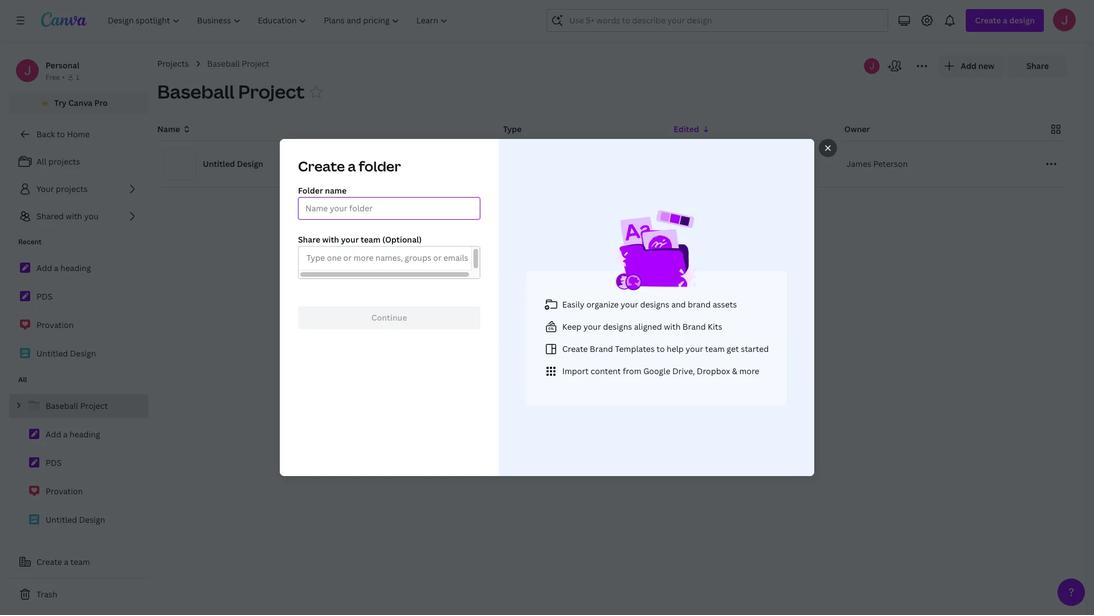 Task type: describe. For each thing, give the bounding box(es) containing it.
drive,
[[673, 366, 695, 377]]

0 vertical spatial add a heading
[[36, 263, 91, 274]]

0 vertical spatial design
[[237, 159, 263, 169]]

edited
[[674, 124, 699, 135]]

easily organize your designs and brand assets
[[563, 299, 737, 310]]

projects for all projects
[[48, 156, 80, 167]]

name button
[[157, 123, 192, 136]]

0 vertical spatial add
[[36, 263, 52, 274]]

share with your team (optional)
[[298, 234, 422, 245]]

baseball inside button
[[157, 79, 235, 104]]

list containing baseball project
[[9, 395, 148, 533]]

provation for first provation link from the top
[[36, 320, 74, 331]]

aligned
[[634, 321, 662, 332]]

2 untitled design link from the top
[[9, 509, 148, 533]]

2 add a heading link from the top
[[9, 423, 148, 447]]

2 pds link from the top
[[9, 452, 148, 476]]

name
[[157, 124, 180, 135]]

(optional)
[[383, 234, 422, 245]]

all projects link
[[9, 151, 148, 173]]

owner
[[845, 124, 870, 135]]

1
[[76, 72, 79, 82]]

share for share with your team (optional)
[[298, 234, 321, 245]]

0 vertical spatial designs
[[641, 299, 670, 310]]

create a team button
[[9, 551, 148, 574]]

0 vertical spatial untitled
[[203, 159, 235, 169]]

1 provation link from the top
[[9, 314, 148, 338]]

projects
[[157, 58, 189, 69]]

type
[[503, 124, 522, 135]]

your right keep
[[584, 321, 601, 332]]

create for create a team
[[36, 557, 62, 568]]

all projects
[[36, 156, 80, 167]]

your projects link
[[9, 178, 148, 201]]

folder name
[[298, 185, 347, 196]]

1 vertical spatial designs
[[603, 321, 633, 332]]

1 horizontal spatial team
[[361, 234, 381, 245]]

edited button
[[674, 123, 711, 136]]

2 vertical spatial baseball
[[46, 401, 78, 412]]

help
[[667, 344, 684, 354]]

shared with you link
[[9, 205, 148, 228]]

easily
[[563, 299, 585, 310]]

your
[[36, 184, 54, 194]]

your right help on the bottom right
[[686, 344, 704, 354]]

your up type one or more names, groups or e​​ma​il​s text box
[[341, 234, 359, 245]]

2 vertical spatial untitled design
[[46, 515, 105, 526]]

folder
[[359, 157, 401, 176]]

1 pds link from the top
[[9, 285, 148, 309]]

share for share
[[1027, 60, 1049, 71]]

1 vertical spatial untitled design
[[36, 348, 96, 359]]

try canva pro button
[[9, 92, 148, 114]]

baseball project button
[[157, 79, 305, 104]]

Type one or more names, groups or e​​ma​il​s text field
[[303, 251, 472, 267]]

all for all projects
[[36, 156, 46, 167]]

1 vertical spatial add
[[46, 429, 61, 440]]

1 vertical spatial heading
[[70, 429, 100, 440]]

content
[[591, 366, 621, 377]]

from
[[623, 366, 642, 377]]

create for create brand templates to help your team get started
[[563, 344, 588, 354]]

create brand templates to help your team get started
[[563, 344, 769, 354]]

brand
[[688, 299, 711, 310]]

you
[[84, 211, 99, 222]]

name
[[325, 185, 347, 196]]

peterson
[[874, 159, 908, 169]]

continue
[[372, 312, 407, 323]]

dropbox
[[697, 366, 731, 377]]

james
[[847, 159, 872, 169]]

1 horizontal spatial brand
[[683, 321, 706, 332]]

0 vertical spatial untitled design
[[203, 159, 263, 169]]

try canva pro
[[54, 98, 108, 108]]

•
[[62, 72, 65, 82]]

0 vertical spatial to
[[57, 129, 65, 140]]

organize
[[587, 299, 619, 310]]

team inside button
[[70, 557, 90, 568]]

1 vertical spatial add a heading
[[46, 429, 100, 440]]

1 untitled design link from the top
[[9, 342, 148, 366]]

1 vertical spatial baseball project
[[157, 79, 305, 104]]

pro
[[94, 98, 108, 108]]

started
[[741, 344, 769, 354]]

personal
[[46, 60, 79, 71]]

james peterson
[[847, 159, 908, 169]]

2 vertical spatial project
[[80, 401, 108, 412]]

kits
[[708, 321, 723, 332]]



Task type: locate. For each thing, give the bounding box(es) containing it.
designs down the 'organize'
[[603, 321, 633, 332]]

share
[[1027, 60, 1049, 71], [298, 234, 321, 245]]

create a team
[[36, 557, 90, 568]]

1 vertical spatial brand
[[590, 344, 613, 354]]

1 vertical spatial untitled
[[36, 348, 68, 359]]

1 vertical spatial baseball project link
[[9, 395, 148, 419]]

1 horizontal spatial with
[[322, 234, 339, 245]]

shared
[[36, 211, 64, 222]]

back to home
[[36, 129, 90, 140]]

list containing add a heading
[[9, 257, 148, 366]]

0 vertical spatial baseball
[[207, 58, 240, 69]]

&
[[733, 366, 738, 377]]

1 vertical spatial pds link
[[9, 452, 148, 476]]

0 vertical spatial untitled design link
[[9, 342, 148, 366]]

home
[[67, 129, 90, 140]]

0 vertical spatial projects
[[48, 156, 80, 167]]

list containing all projects
[[9, 151, 148, 228]]

provation link
[[9, 314, 148, 338], [9, 480, 148, 504]]

0 vertical spatial baseball project link
[[207, 58, 270, 70]]

add a heading
[[36, 263, 91, 274], [46, 429, 100, 440]]

1 vertical spatial projects
[[56, 184, 88, 194]]

1 vertical spatial provation link
[[9, 480, 148, 504]]

None search field
[[547, 9, 889, 32]]

create a folder
[[298, 157, 401, 176]]

with up help on the bottom right
[[664, 321, 681, 332]]

1 horizontal spatial create
[[298, 157, 345, 176]]

0 vertical spatial brand
[[683, 321, 706, 332]]

1 vertical spatial untitled design link
[[9, 509, 148, 533]]

designs
[[641, 299, 670, 310], [603, 321, 633, 332]]

to right back
[[57, 129, 65, 140]]

provation for 1st provation link from the bottom of the page
[[46, 486, 83, 497]]

0 vertical spatial pds
[[36, 291, 53, 302]]

continue button
[[298, 307, 481, 330]]

create inside create a team button
[[36, 557, 62, 568]]

list
[[9, 151, 148, 228], [9, 257, 148, 366], [9, 395, 148, 533]]

1 vertical spatial project
[[238, 79, 305, 104]]

project inside button
[[238, 79, 305, 104]]

0 horizontal spatial all
[[18, 375, 27, 385]]

projects link
[[157, 58, 189, 70]]

0 vertical spatial provation
[[36, 320, 74, 331]]

add
[[36, 263, 52, 274], [46, 429, 61, 440]]

with for your
[[322, 234, 339, 245]]

untitled
[[203, 159, 235, 169], [36, 348, 68, 359], [46, 515, 77, 526]]

brand
[[683, 321, 706, 332], [590, 344, 613, 354]]

to left help on the bottom right
[[657, 344, 665, 354]]

your
[[341, 234, 359, 245], [621, 299, 639, 310], [584, 321, 601, 332], [686, 344, 704, 354]]

all
[[36, 156, 46, 167], [18, 375, 27, 385]]

create for create a folder
[[298, 157, 345, 176]]

more
[[740, 366, 760, 377]]

assets
[[713, 299, 737, 310]]

google
[[644, 366, 671, 377]]

1 vertical spatial all
[[18, 375, 27, 385]]

keep your designs aligned with brand kits
[[563, 321, 723, 332]]

canva
[[68, 98, 93, 108]]

1 vertical spatial add a heading link
[[9, 423, 148, 447]]

all inside list
[[36, 156, 46, 167]]

recent
[[18, 237, 42, 247]]

baseball
[[207, 58, 240, 69], [157, 79, 235, 104], [46, 401, 78, 412]]

get
[[727, 344, 739, 354]]

create
[[298, 157, 345, 176], [563, 344, 588, 354], [36, 557, 62, 568]]

0 vertical spatial create
[[298, 157, 345, 176]]

pds
[[36, 291, 53, 302], [46, 458, 62, 469]]

1 vertical spatial share
[[298, 234, 321, 245]]

1 vertical spatial list
[[9, 257, 148, 366]]

share inside button
[[1027, 60, 1049, 71]]

trash
[[36, 590, 57, 600]]

folder
[[298, 185, 323, 196]]

with down name
[[322, 234, 339, 245]]

0 vertical spatial share
[[1027, 60, 1049, 71]]

projects down back to home at the top left of page
[[48, 156, 80, 167]]

a inside create a team button
[[64, 557, 68, 568]]

trash link
[[9, 584, 148, 607]]

try
[[54, 98, 67, 108]]

1 horizontal spatial designs
[[641, 299, 670, 310]]

0 horizontal spatial to
[[57, 129, 65, 140]]

0 horizontal spatial share
[[298, 234, 321, 245]]

import content from google drive, dropbox & more
[[563, 366, 760, 377]]

team up type one or more names, groups or e​​ma​il​s text box
[[361, 234, 381, 245]]

0 vertical spatial add a heading link
[[9, 257, 148, 281]]

0 vertical spatial heading
[[60, 263, 91, 274]]

untitled design link
[[9, 342, 148, 366], [9, 509, 148, 533]]

0 vertical spatial project
[[242, 58, 270, 69]]

project
[[242, 58, 270, 69], [238, 79, 305, 104], [80, 401, 108, 412]]

back to home link
[[9, 123, 148, 146]]

1 vertical spatial with
[[322, 234, 339, 245]]

team
[[361, 234, 381, 245], [706, 344, 725, 354], [70, 557, 90, 568]]

2 vertical spatial create
[[36, 557, 62, 568]]

add a heading link
[[9, 257, 148, 281], [9, 423, 148, 447]]

brand up content
[[590, 344, 613, 354]]

3 list from the top
[[9, 395, 148, 533]]

1 horizontal spatial all
[[36, 156, 46, 167]]

0 vertical spatial team
[[361, 234, 381, 245]]

design
[[237, 159, 263, 169], [70, 348, 96, 359], [79, 515, 105, 526]]

design for second 'untitled design' link
[[79, 515, 105, 526]]

2 horizontal spatial with
[[664, 321, 681, 332]]

0 horizontal spatial brand
[[590, 344, 613, 354]]

projects for your projects
[[56, 184, 88, 194]]

2 vertical spatial list
[[9, 395, 148, 533]]

and
[[672, 299, 686, 310]]

import
[[563, 366, 589, 377]]

brand left kits
[[683, 321, 706, 332]]

1 add a heading link from the top
[[9, 257, 148, 281]]

0 vertical spatial all
[[36, 156, 46, 167]]

your projects
[[36, 184, 88, 194]]

create up folder name
[[298, 157, 345, 176]]

projects
[[48, 156, 80, 167], [56, 184, 88, 194]]

1 vertical spatial design
[[70, 348, 96, 359]]

baseball project
[[207, 58, 270, 69], [157, 79, 305, 104], [46, 401, 108, 412]]

2 vertical spatial team
[[70, 557, 90, 568]]

designs up aligned
[[641, 299, 670, 310]]

2 list from the top
[[9, 257, 148, 366]]

1 horizontal spatial baseball project link
[[207, 58, 270, 70]]

1 vertical spatial pds
[[46, 458, 62, 469]]

team left get
[[706, 344, 725, 354]]

0 horizontal spatial team
[[70, 557, 90, 568]]

2 vertical spatial untitled
[[46, 515, 77, 526]]

1 horizontal spatial share
[[1027, 60, 1049, 71]]

pds link
[[9, 285, 148, 309], [9, 452, 148, 476]]

free •
[[46, 72, 65, 82]]

with inside "link"
[[66, 211, 82, 222]]

share button
[[1009, 55, 1068, 78]]

Folder name text field
[[306, 198, 473, 220]]

your up keep your designs aligned with brand kits
[[621, 299, 639, 310]]

0 horizontal spatial baseball project link
[[9, 395, 148, 419]]

2 horizontal spatial team
[[706, 344, 725, 354]]

0 horizontal spatial create
[[36, 557, 62, 568]]

design for 2nd 'untitled design' link from the bottom of the page
[[70, 348, 96, 359]]

0 vertical spatial baseball project
[[207, 58, 270, 69]]

1 list from the top
[[9, 151, 148, 228]]

shared with you
[[36, 211, 99, 222]]

to
[[57, 129, 65, 140], [657, 344, 665, 354]]

2 vertical spatial design
[[79, 515, 105, 526]]

1 vertical spatial provation
[[46, 486, 83, 497]]

a
[[348, 157, 356, 176], [54, 263, 59, 274], [63, 429, 68, 440], [64, 557, 68, 568]]

provation
[[36, 320, 74, 331], [46, 486, 83, 497]]

1 vertical spatial team
[[706, 344, 725, 354]]

with
[[66, 211, 82, 222], [322, 234, 339, 245], [664, 321, 681, 332]]

heading
[[60, 263, 91, 274], [70, 429, 100, 440]]

2 provation link from the top
[[9, 480, 148, 504]]

1 vertical spatial to
[[657, 344, 665, 354]]

with left you
[[66, 211, 82, 222]]

with for you
[[66, 211, 82, 222]]

2 vertical spatial baseball project
[[46, 401, 108, 412]]

untitled design
[[203, 159, 263, 169], [36, 348, 96, 359], [46, 515, 105, 526]]

0 vertical spatial provation link
[[9, 314, 148, 338]]

2 vertical spatial with
[[664, 321, 681, 332]]

keep
[[563, 321, 582, 332]]

0 vertical spatial with
[[66, 211, 82, 222]]

0 horizontal spatial designs
[[603, 321, 633, 332]]

create up trash
[[36, 557, 62, 568]]

templates
[[615, 344, 655, 354]]

team up trash link
[[70, 557, 90, 568]]

projects right your
[[56, 184, 88, 194]]

back
[[36, 129, 55, 140]]

2 horizontal spatial create
[[563, 344, 588, 354]]

top level navigation element
[[100, 9, 458, 32]]

1 horizontal spatial to
[[657, 344, 665, 354]]

free
[[46, 72, 60, 82]]

1 vertical spatial create
[[563, 344, 588, 354]]

0 horizontal spatial with
[[66, 211, 82, 222]]

create up import in the right of the page
[[563, 344, 588, 354]]

0 vertical spatial pds link
[[9, 285, 148, 309]]

all for all
[[18, 375, 27, 385]]

0 vertical spatial list
[[9, 151, 148, 228]]

1 vertical spatial baseball
[[157, 79, 235, 104]]

baseball project link
[[207, 58, 270, 70], [9, 395, 148, 419]]



Task type: vqa. For each thing, say whether or not it's contained in the screenshot.
Blue Minimalist Memorial Day Presentation (16:9) group
no



